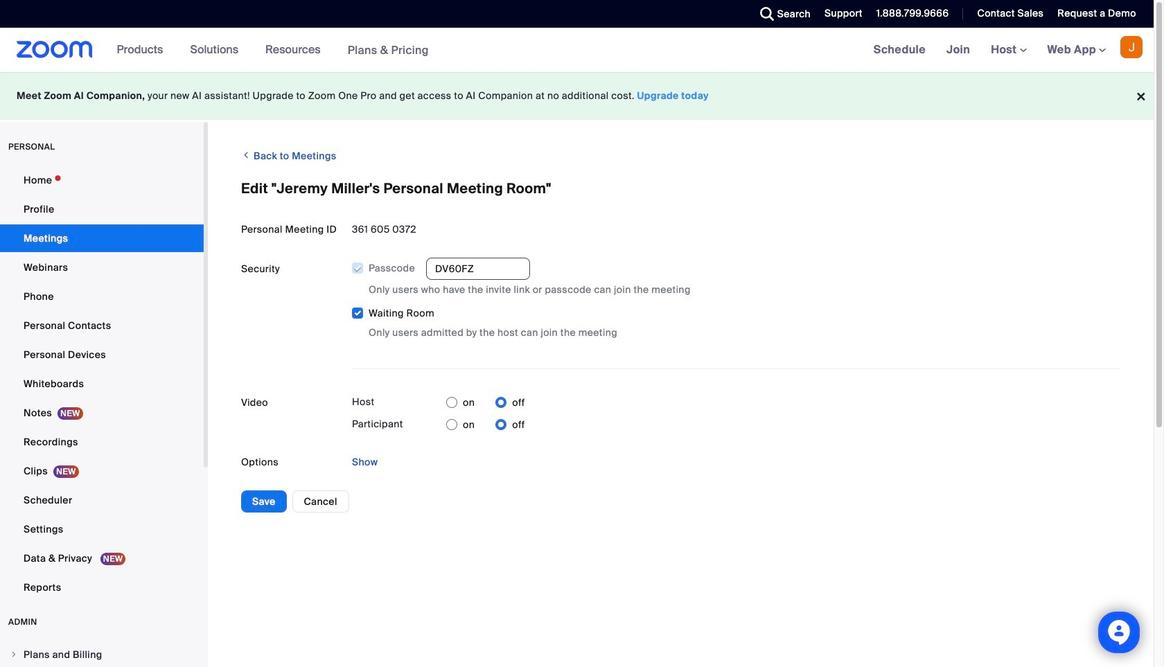 Task type: vqa. For each thing, say whether or not it's contained in the screenshot.
the top Schedule
no



Task type: locate. For each thing, give the bounding box(es) containing it.
right image
[[10, 651, 18, 659]]

zoom logo image
[[17, 41, 93, 58]]

None text field
[[426, 258, 530, 280]]

footer
[[0, 72, 1154, 120]]

option group
[[446, 392, 525, 414], [446, 414, 525, 436]]

banner
[[0, 28, 1154, 73]]

menu item
[[0, 642, 204, 667]]

left image
[[241, 148, 251, 162]]

meetings navigation
[[863, 28, 1154, 73]]

2 option group from the top
[[446, 414, 525, 436]]

group
[[351, 258, 1121, 340]]



Task type: describe. For each thing, give the bounding box(es) containing it.
product information navigation
[[106, 28, 439, 73]]

personal menu menu
[[0, 166, 204, 603]]

1 option group from the top
[[446, 392, 525, 414]]

profile picture image
[[1121, 36, 1143, 58]]



